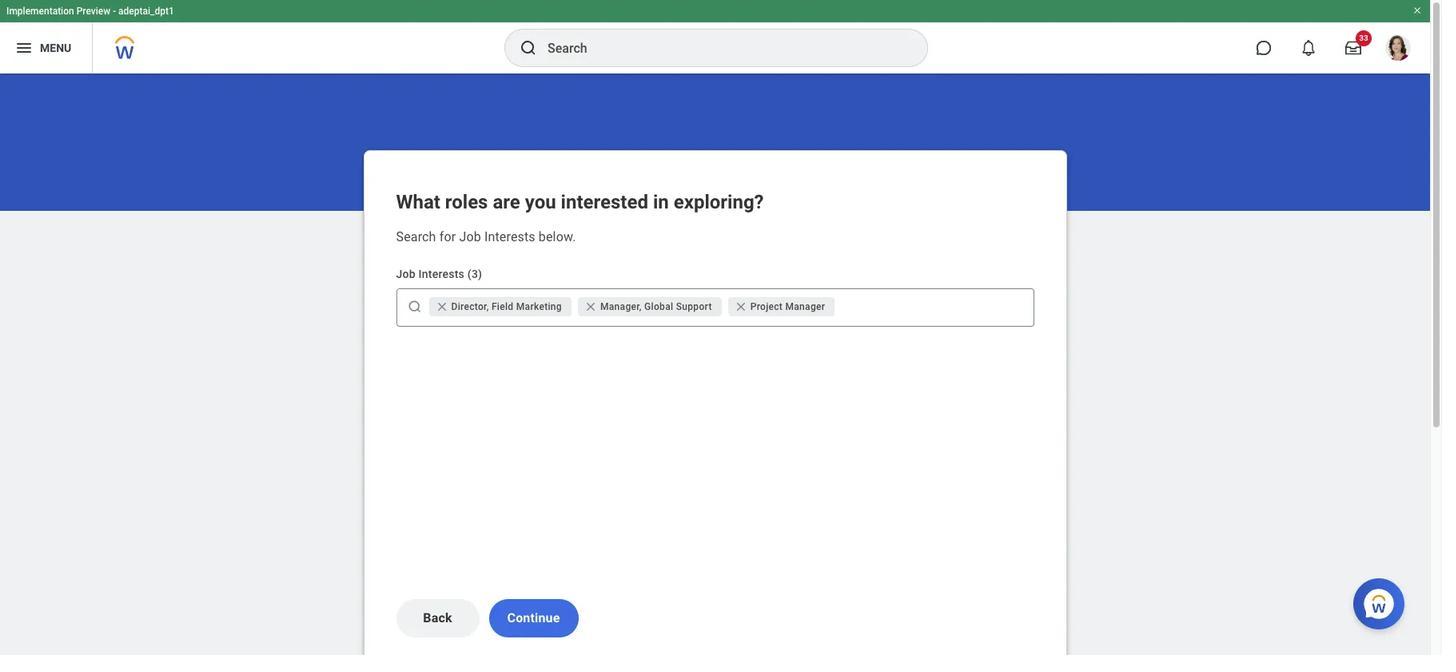 Task type: vqa. For each thing, say whether or not it's contained in the screenshot.
top that
no



Task type: locate. For each thing, give the bounding box(es) containing it.
remove image
[[584, 301, 600, 313], [584, 301, 597, 313], [734, 301, 750, 313], [734, 301, 747, 313]]

close environment banner image
[[1413, 6, 1422, 15]]

job down search
[[396, 268, 416, 281]]

job
[[459, 229, 481, 245], [396, 268, 416, 281]]

remove image right support
[[734, 301, 750, 313]]

preview
[[76, 6, 110, 17]]

1 horizontal spatial search image
[[519, 38, 538, 58]]

menu
[[40, 41, 71, 54]]

remove image right 'marketing'
[[584, 301, 600, 313]]

remove image
[[435, 301, 451, 313], [435, 301, 448, 313]]

manager, global support button
[[578, 297, 722, 317]]

interests
[[484, 229, 535, 245], [419, 268, 465, 281]]

search image
[[519, 38, 538, 58], [407, 299, 423, 315]]

profile logan mcneil image
[[1385, 35, 1411, 64]]

exploring?
[[674, 191, 764, 213]]

interests down are
[[484, 229, 535, 245]]

(3)
[[467, 268, 482, 281]]

0 vertical spatial search image
[[519, 38, 538, 58]]

global
[[644, 301, 673, 313]]

1 vertical spatial interests
[[419, 268, 465, 281]]

1 vertical spatial job
[[396, 268, 416, 281]]

interests left (3) on the left top
[[419, 268, 465, 281]]

remove image left 'manager,'
[[584, 301, 597, 313]]

0 vertical spatial job
[[459, 229, 481, 245]]

33
[[1359, 34, 1368, 42]]

1 horizontal spatial job
[[459, 229, 481, 245]]

inbox large image
[[1346, 40, 1361, 56]]

marketing
[[516, 301, 562, 313]]

job right 'for'
[[459, 229, 481, 245]]

0 vertical spatial interests
[[484, 229, 535, 245]]

remove image left project
[[734, 301, 747, 313]]

what
[[396, 191, 440, 213]]

0 horizontal spatial search image
[[407, 299, 423, 315]]

support
[[676, 301, 712, 313]]

project manager
[[750, 301, 825, 313]]

search for job interests below.
[[396, 229, 576, 245]]

Job Interests (3) field
[[838, 299, 1027, 315]]

continue
[[507, 611, 560, 626]]

0 horizontal spatial interests
[[419, 268, 465, 281]]

director,
[[451, 301, 489, 313]]



Task type: describe. For each thing, give the bounding box(es) containing it.
0 horizontal spatial job
[[396, 268, 416, 281]]

1 horizontal spatial interests
[[484, 229, 535, 245]]

project manager button
[[728, 297, 835, 317]]

adeptai_dpt1
[[118, 6, 174, 17]]

manager,
[[600, 301, 642, 313]]

field
[[492, 301, 514, 313]]

what roles are you interested in exploring?
[[396, 191, 764, 213]]

director, field marketing button
[[429, 297, 572, 317]]

back button
[[396, 600, 479, 638]]

search
[[396, 229, 436, 245]]

33 button
[[1336, 30, 1372, 66]]

back
[[423, 611, 452, 626]]

in
[[653, 191, 669, 213]]

continue button
[[489, 600, 578, 638]]

manager
[[785, 301, 825, 313]]

notifications large image
[[1301, 40, 1317, 56]]

interested
[[561, 191, 648, 213]]

1 vertical spatial search image
[[407, 299, 423, 315]]

job interests (3)
[[396, 268, 482, 281]]

you
[[525, 191, 556, 213]]

implementation preview -   adeptai_dpt1
[[6, 6, 174, 17]]

director, field marketing
[[451, 301, 562, 313]]

-
[[113, 6, 116, 17]]

roles
[[445, 191, 488, 213]]

for
[[439, 229, 456, 245]]

remove image left director,
[[435, 301, 448, 313]]

menu button
[[0, 22, 92, 74]]

implementation
[[6, 6, 74, 17]]

project
[[750, 301, 783, 313]]

remove image down job interests (3)
[[435, 301, 451, 313]]

menu banner
[[0, 0, 1430, 74]]

below.
[[539, 229, 576, 245]]

Search Workday  search field
[[548, 30, 895, 66]]

justify image
[[14, 38, 34, 58]]

are
[[493, 191, 520, 213]]

manager, global support
[[600, 301, 712, 313]]

press left arrow to navigate selected items field
[[838, 294, 1027, 320]]



